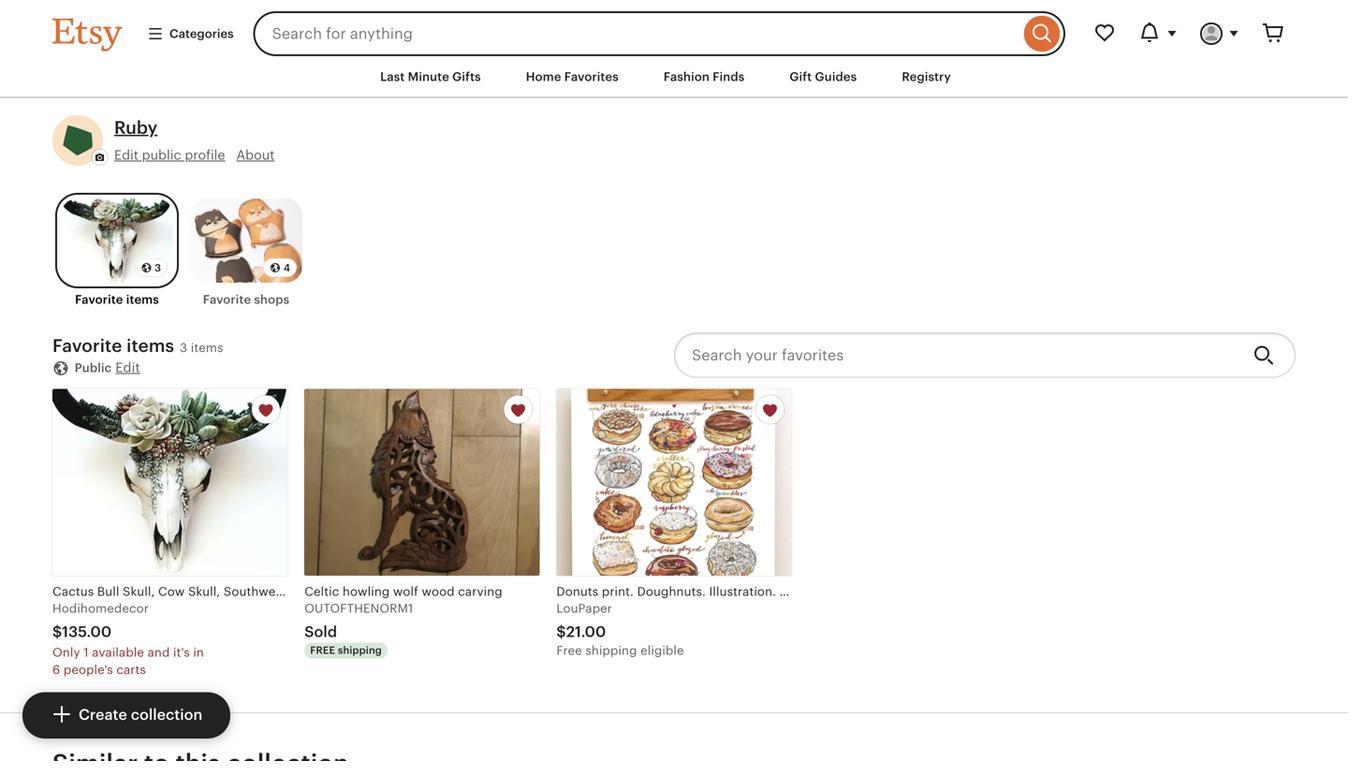 Task type: describe. For each thing, give the bounding box(es) containing it.
edit public profile link
[[114, 146, 225, 164]]

food
[[869, 585, 899, 599]]

menu bar containing last minute gifts
[[19, 56, 1330, 98]]

1
[[84, 646, 89, 660]]

in
[[193, 646, 204, 660]]

3 inside favorite items 3 items
[[180, 341, 187, 355]]

create
[[79, 707, 127, 723]]

favorite shops
[[203, 293, 290, 307]]

free
[[310, 645, 335, 657]]

profile
[[185, 147, 225, 162]]

hodihomedecor $ 135.00 only 1 available and it's in 6 people's carts
[[52, 602, 204, 677]]

public
[[75, 361, 112, 375]]

about
[[236, 147, 275, 162]]

decor.
[[828, 585, 866, 599]]

6
[[52, 663, 60, 677]]

items for favorite items 3 items
[[127, 336, 174, 356]]

wood
[[422, 585, 455, 599]]

gift guides link
[[776, 60, 871, 94]]

create collection button
[[22, 693, 231, 739]]

gift
[[790, 70, 812, 84]]

sweets.
[[926, 585, 972, 599]]

guides
[[815, 70, 857, 84]]

free
[[557, 644, 582, 658]]

create collection
[[79, 707, 202, 723]]

favorite for favorite items 3 items
[[52, 336, 122, 356]]

collection
[[131, 707, 202, 723]]

donuts print. doughnuts. illustration. kitchen decor. food art. sweets. bakery. loupaper $ 21.00 free shipping eligible
[[557, 585, 1018, 658]]

hodihomedecor
[[52, 602, 149, 616]]

home
[[526, 70, 561, 84]]

and
[[148, 646, 170, 660]]

celtic
[[304, 585, 339, 599]]

only
[[52, 646, 80, 660]]

last
[[380, 70, 405, 84]]

favorite items 3 items
[[52, 336, 223, 356]]

shipping inside donuts print. doughnuts. illustration. kitchen decor. food art. sweets. bakery. loupaper $ 21.00 free shipping eligible
[[586, 644, 637, 658]]

minute
[[408, 70, 449, 84]]

fashion
[[664, 70, 710, 84]]

Search your favorites text field
[[674, 333, 1239, 378]]

favorite for favorite shops
[[203, 293, 251, 307]]

gifts
[[452, 70, 481, 84]]

celtic howling wolf wood carving outofthenorm1 sold free shipping
[[304, 585, 503, 657]]

cactus bull skull, cow skull, southwest decor, wall cow skull, painted cow skull, succulent wall decor, succulents, resin cow skull, skull, image
[[52, 389, 288, 576]]

edit public profile
[[114, 147, 225, 162]]

last minute gifts
[[380, 70, 481, 84]]

categories banner
[[19, 0, 1330, 56]]

kitchen
[[780, 585, 825, 599]]

finds
[[713, 70, 745, 84]]

home favorites link
[[512, 60, 633, 94]]

135.00
[[62, 624, 112, 641]]

carving
[[458, 585, 503, 599]]

ruby button
[[114, 115, 158, 140]]

$ inside hodihomedecor $ 135.00 only 1 available and it's in 6 people's carts
[[52, 624, 62, 641]]

wolf
[[393, 585, 418, 599]]

people's
[[64, 663, 113, 677]]

it's
[[173, 646, 190, 660]]

loupaper
[[557, 602, 612, 616]]

ruby
[[114, 118, 158, 138]]



Task type: locate. For each thing, give the bounding box(es) containing it.
items up edit button
[[127, 336, 174, 356]]

illustration.
[[709, 585, 776, 599]]

1 $ from the left
[[52, 624, 62, 641]]

1 horizontal spatial 3
[[180, 341, 187, 355]]

shipping right the free
[[338, 645, 382, 657]]

$ up free
[[557, 624, 566, 641]]

howling
[[343, 585, 390, 599]]

items down favorite shops
[[191, 341, 223, 355]]

favorite left shops
[[203, 293, 251, 307]]

0 vertical spatial edit
[[114, 147, 138, 162]]

edit button
[[115, 358, 140, 377]]

None search field
[[253, 11, 1066, 56]]

1 horizontal spatial shipping
[[586, 644, 637, 658]]

carts
[[116, 663, 146, 677]]

Search for anything text field
[[253, 11, 1020, 56]]

fashion finds
[[664, 70, 745, 84]]

sold
[[304, 624, 337, 641]]

celtic howling wolf wood carving image
[[304, 389, 540, 576]]

donuts
[[557, 585, 599, 599]]

shops
[[254, 293, 290, 307]]

items inside favorite items 3 items
[[191, 341, 223, 355]]

items
[[126, 293, 159, 307], [127, 336, 174, 356], [191, 341, 223, 355]]

registry
[[902, 70, 951, 84]]

1 horizontal spatial $
[[557, 624, 566, 641]]

4
[[284, 262, 290, 274]]

donuts print. doughnuts. illustration. kitchen decor. food art. sweets. bakery. image
[[557, 389, 792, 576]]

1 vertical spatial 3
[[180, 341, 187, 355]]

3
[[155, 262, 161, 274], [180, 341, 187, 355]]

edit for edit
[[115, 360, 140, 375]]

edit down favorite items 3 items
[[115, 360, 140, 375]]

doughnuts.
[[637, 585, 706, 599]]

favorite
[[75, 293, 123, 307], [203, 293, 251, 307], [52, 336, 122, 356]]

0 horizontal spatial $
[[52, 624, 62, 641]]

0 horizontal spatial shipping
[[338, 645, 382, 657]]

$
[[52, 624, 62, 641], [557, 624, 566, 641]]

favorite up public
[[52, 336, 122, 356]]

eligible
[[640, 644, 684, 658]]

art.
[[902, 585, 922, 599]]

21.00
[[566, 624, 606, 641]]

$ inside donuts print. doughnuts. illustration. kitchen decor. food art. sweets. bakery. loupaper $ 21.00 free shipping eligible
[[557, 624, 566, 641]]

favorites
[[564, 70, 619, 84]]

0 horizontal spatial 3
[[155, 262, 161, 274]]

items up favorite items 3 items
[[126, 293, 159, 307]]

gift guides
[[790, 70, 857, 84]]

fashion finds link
[[650, 60, 759, 94]]

edit inside the edit public profile 'link'
[[114, 147, 138, 162]]

$ up only
[[52, 624, 62, 641]]

public
[[142, 147, 181, 162]]

items for favorite items
[[126, 293, 159, 307]]

shipping down 21.00
[[586, 644, 637, 658]]

shipping inside celtic howling wolf wood carving outofthenorm1 sold free shipping
[[338, 645, 382, 657]]

shipping
[[586, 644, 637, 658], [338, 645, 382, 657]]

favorite items
[[75, 293, 159, 307]]

last minute gifts link
[[366, 60, 495, 94]]

edit
[[114, 147, 138, 162], [115, 360, 140, 375]]

1 vertical spatial edit
[[115, 360, 140, 375]]

outofthenorm1
[[304, 602, 413, 616]]

favorite up favorite items 3 items
[[75, 293, 123, 307]]

categories button
[[133, 17, 248, 51]]

bakery.
[[975, 585, 1018, 599]]

categories
[[169, 27, 234, 41]]

available
[[92, 646, 144, 660]]

none search field inside categories banner
[[253, 11, 1066, 56]]

menu bar
[[19, 56, 1330, 98]]

registry link
[[888, 60, 965, 94]]

0 vertical spatial 3
[[155, 262, 161, 274]]

2 $ from the left
[[557, 624, 566, 641]]

favorite for favorite items
[[75, 293, 123, 307]]

home favorites
[[526, 70, 619, 84]]

about button
[[236, 146, 275, 164]]

edit for edit public profile
[[114, 147, 138, 162]]

print.
[[602, 585, 634, 599]]

edit down ruby "button"
[[114, 147, 138, 162]]



Task type: vqa. For each thing, say whether or not it's contained in the screenshot.
FREE
yes



